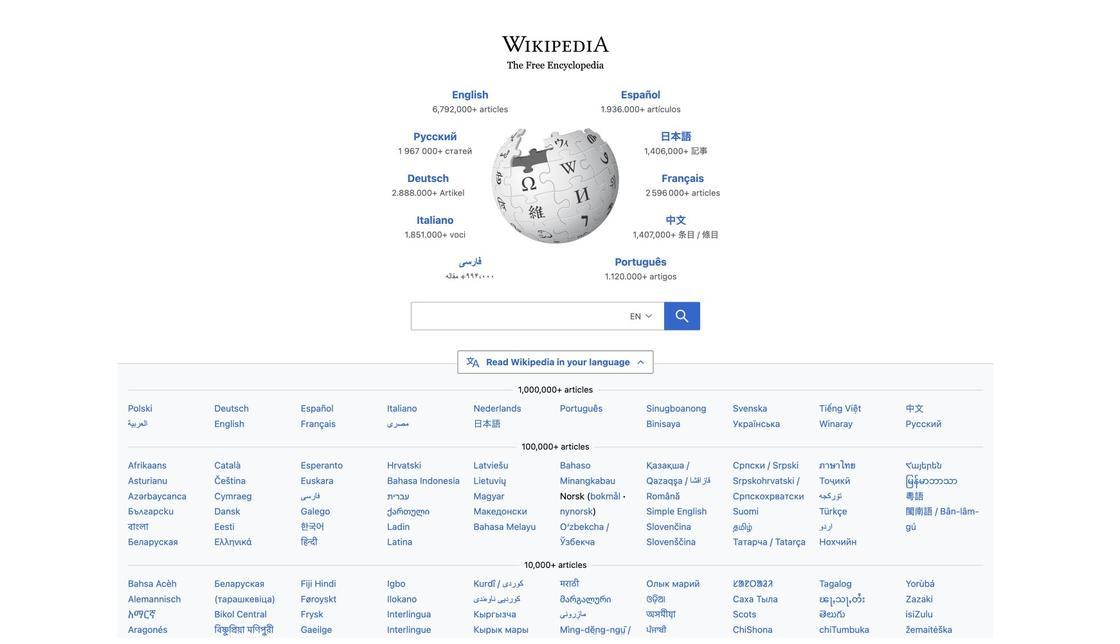 Task type: vqa. For each thing, say whether or not it's contained in the screenshot.
search field
yes



Task type: locate. For each thing, give the bounding box(es) containing it.
all languages element
[[8, 351, 1103, 638]]

top languages element
[[378, 87, 733, 296]]

None search field
[[382, 298, 729, 338], [411, 302, 665, 330], [382, 298, 729, 338], [411, 302, 665, 330]]



